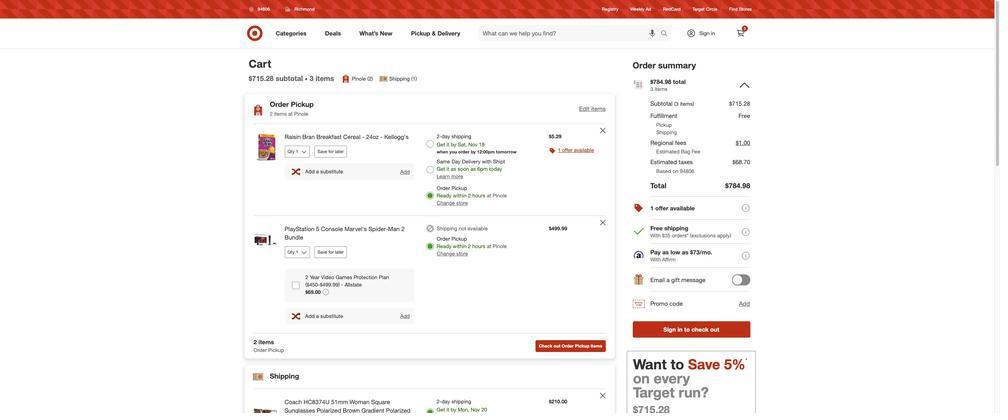 Task type: describe. For each thing, give the bounding box(es) containing it.
at inside order pickup 2 items at pinole
[[288, 111, 293, 117]]

pay as low as $73/mo. with affirm
[[651, 249, 712, 263]]

day for 2-day shipping get it by mon, nov 20
[[442, 398, 450, 405]]

order
[[458, 149, 470, 155]]

sign for sign in
[[699, 30, 710, 36]]

today
[[489, 166, 502, 172]]

substitute for the topmost add button
[[320, 168, 343, 175]]

24oz
[[366, 133, 379, 141]]

raisin bran breakfast cereal - 24oz - kellogg's
[[285, 133, 409, 141]]

*
[[746, 358, 747, 363]]

kellogg's
[[385, 133, 409, 141]]

pinole inside order pickup 2 items at pinole
[[294, 111, 308, 117]]

games
[[336, 274, 352, 280]]

sunglasses
[[285, 407, 315, 413]]

promo
[[651, 300, 668, 308]]

cart item ready to fulfill group containing playstation 5 console marvel's spider-man 2 bundle
[[245, 216, 615, 333]]

playstation 5 console marvel's spider-man 2 bundle link
[[285, 225, 415, 242]]

shipping for shipping not available
[[437, 225, 457, 232]]

2-day shipping get it by sat, nov 18 when you order by 12:00pm tomorrow
[[437, 133, 517, 155]]

nov for sat,
[[468, 141, 478, 148]]

delivery for &
[[438, 29, 460, 37]]

2 inside 2 year video games protection plan ($450-$499.99) - allstate
[[305, 274, 308, 280]]

fees
[[675, 139, 687, 146]]

in for sign in to check out
[[678, 326, 683, 333]]

categories
[[276, 29, 307, 37]]

free for free
[[739, 112, 750, 119]]

1 vertical spatial 94806
[[680, 168, 695, 174]]

low
[[671, 249, 680, 256]]

when
[[437, 149, 448, 155]]

get inside same day delivery with shipt get it as soon as 6pm today learn more
[[437, 166, 445, 172]]

substitute for the bottom add button
[[320, 313, 343, 319]]

3 for 3 items
[[310, 74, 314, 83]]

94806 inside dropdown button
[[258, 6, 270, 12]]

estimated bag fee
[[656, 149, 700, 155]]

code
[[670, 300, 683, 308]]

1 offer available inside button
[[651, 205, 695, 212]]

2 inside order pickup 2 items at pinole
[[270, 111, 273, 117]]

2 horizontal spatial -
[[381, 133, 383, 141]]

1 vertical spatial to
[[671, 356, 684, 373]]

save for breakfast
[[318, 149, 327, 154]]

pickup shipping
[[656, 122, 677, 135]]

($450-
[[305, 281, 320, 288]]

registry link
[[602, 6, 619, 12]]

1 horizontal spatial 1 offer available button
[[633, 197, 750, 220]]

20
[[481, 407, 487, 413]]

gradient
[[362, 407, 384, 413]]

order pickup ready within 2 hours at pinole change store for store pickup radio
[[437, 236, 507, 257]]

What can we help you find? suggestions appear below search field
[[479, 25, 663, 41]]

$68.70
[[733, 158, 750, 166]]

12:00pm
[[477, 149, 495, 155]]

1 horizontal spatial on
[[673, 168, 679, 174]]

cart item ready to fulfill group containing coach hc8374u 51mm woman square sunglasses polarized brown gradient polarize
[[245, 389, 615, 413]]

shipping inside free shipping with $35 orders* (exclusions apply)
[[665, 225, 689, 232]]

later for console
[[335, 249, 344, 255]]

sign in to check out button
[[633, 322, 750, 338]]

items inside dropdown button
[[591, 105, 606, 112]]

within for change store button for store pickup option
[[453, 192, 467, 199]]

raisin bran breakfast cereal - 24oz - kellogg's link
[[285, 133, 415, 141]]

categories link
[[270, 25, 316, 41]]

18
[[479, 141, 485, 148]]

at for store pickup radio
[[487, 243, 491, 249]]

by for 2-day shipping get it by sat, nov 18 when you order by 12:00pm tomorrow
[[451, 141, 456, 148]]

nov for mon,
[[471, 407, 480, 413]]

as left 6pm
[[471, 166, 476, 172]]

on inside on every target run?
[[633, 370, 650, 387]]

$715.28 for $715.28 subtotal
[[249, 74, 274, 83]]

3 items
[[310, 74, 334, 83]]

affirm
[[662, 257, 676, 263]]

order pickup 2 items at pinole
[[270, 100, 314, 117]]

run?
[[679, 384, 709, 401]]

bundle
[[285, 234, 303, 241]]

tomorrow
[[496, 149, 517, 155]]

2 vertical spatial save
[[688, 356, 720, 373]]

$35
[[662, 233, 671, 239]]

it inside same day delivery with shipt get it as soon as 6pm today learn more
[[447, 166, 449, 172]]

bran
[[302, 133, 315, 141]]

items)
[[680, 101, 694, 107]]

1 vertical spatial offer
[[656, 205, 669, 212]]

get for 2-day shipping get it by sat, nov 18 when you order by 12:00pm tomorrow
[[437, 141, 445, 148]]

email a gift message
[[651, 276, 706, 284]]

fee
[[692, 149, 700, 155]]

items inside order pickup 2 items at pinole
[[274, 111, 287, 117]]

same
[[437, 158, 450, 165]]

to inside button
[[684, 326, 690, 333]]

regional
[[651, 139, 674, 146]]

6pm
[[477, 166, 488, 172]]

shipping (1)
[[389, 76, 417, 82]]

pickup & delivery
[[411, 29, 460, 37]]

target circle link
[[693, 6, 718, 12]]

1 vertical spatial out
[[554, 343, 561, 349]]

2 year video games protection plan ($450-$499.99) - allstate
[[305, 274, 389, 288]]

0 vertical spatial add button
[[400, 168, 410, 175]]

year
[[310, 274, 320, 280]]

order inside button
[[562, 343, 574, 349]]

2 vertical spatial add button
[[400, 313, 410, 320]]

1 vertical spatial by
[[471, 149, 476, 155]]

learn
[[437, 173, 450, 179]]

2- for 2-day shipping get it by sat, nov 18 when you order by 12:00pm tomorrow
[[437, 133, 442, 140]]

cart
[[249, 57, 271, 70]]

total
[[651, 181, 667, 190]]

items inside the 2 items order pickup
[[259, 339, 274, 346]]

square
[[371, 398, 390, 406]]

for for console
[[329, 249, 334, 255]]

Service plan checkbox
[[292, 282, 299, 289]]

1 vertical spatial a
[[667, 276, 670, 284]]

change for change store button for store pickup option
[[437, 200, 455, 206]]

1 horizontal spatial -
[[362, 133, 365, 141]]

day
[[452, 158, 461, 165]]

$715.28 subtotal
[[249, 74, 303, 83]]

subtotal (3 items)
[[651, 100, 694, 107]]

check
[[539, 343, 553, 349]]

redcard link
[[663, 6, 681, 12]]

new
[[380, 29, 393, 37]]

$210.00
[[549, 398, 567, 405]]

mon,
[[458, 407, 469, 413]]

change store button for store pickup radio
[[437, 250, 468, 257]]

man
[[388, 225, 400, 233]]

fulfillment
[[651, 112, 678, 119]]

cereal
[[343, 133, 361, 141]]

video
[[321, 274, 334, 280]]

shipt
[[493, 158, 505, 165]]

$69.00
[[305, 289, 321, 295]]

items inside button
[[591, 343, 602, 349]]

pickup inside order pickup 2 items at pinole
[[291, 100, 314, 109]]

as right low
[[682, 249, 689, 256]]

find
[[729, 6, 738, 12]]

protection
[[354, 274, 378, 280]]

delivery for day
[[462, 158, 481, 165]]

every
[[654, 370, 690, 387]]

regional fees
[[651, 139, 687, 146]]

find stores link
[[729, 6, 752, 12]]

day for 2-day shipping get it by sat, nov 18 when you order by 12:00pm tomorrow
[[442, 133, 450, 140]]

hc8374u
[[304, 398, 330, 406]]

sign in to check out
[[664, 326, 720, 333]]

target circle
[[693, 6, 718, 12]]

richmond button
[[281, 3, 320, 16]]

estimated for estimated taxes
[[651, 158, 677, 166]]

save for later button for breakfast
[[314, 146, 347, 158]]

playstation 5 console marvel&#39;s spider-man 2 bundle image
[[251, 225, 280, 255]]

want
[[633, 356, 667, 373]]

2 vertical spatial a
[[316, 313, 319, 319]]

0 vertical spatial 1 offer available button
[[558, 147, 594, 154]]

as up the "affirm" at the right of the page
[[662, 249, 669, 256]]

0 vertical spatial target
[[693, 6, 705, 12]]

save for later for breakfast
[[318, 149, 344, 154]]

stores
[[739, 6, 752, 12]]

within for change store button associated with store pickup radio
[[453, 243, 467, 249]]

sat,
[[458, 141, 467, 148]]

0 horizontal spatial 1 offer available
[[558, 147, 594, 153]]

1 horizontal spatial 1
[[651, 205, 654, 212]]

0 vertical spatial 1
[[558, 147, 561, 153]]



Task type: locate. For each thing, give the bounding box(es) containing it.
Store pickup radio
[[426, 192, 434, 199]]

save for console
[[318, 249, 327, 255]]

1 with from the top
[[651, 233, 661, 239]]

94806 button
[[244, 3, 278, 16]]

items
[[316, 74, 334, 83], [655, 86, 668, 92], [591, 105, 606, 112], [274, 111, 287, 117], [259, 339, 274, 346], [591, 343, 602, 349]]

$784.98 for $784.98
[[726, 181, 750, 190]]

save for later button for console
[[314, 246, 347, 258]]

ad
[[646, 6, 651, 12]]

at up "raisin"
[[288, 111, 293, 117]]

5
[[316, 225, 319, 233]]

change for change store button associated with store pickup radio
[[437, 250, 455, 257]]

1 horizontal spatial $784.98
[[726, 181, 750, 190]]

ready for store pickup option
[[437, 192, 452, 199]]

with down pay
[[651, 257, 661, 263]]

within down more
[[453, 192, 467, 199]]

check out order pickup items button
[[536, 340, 606, 352]]

1 store from the top
[[456, 200, 468, 206]]

0 horizontal spatial 1 offer available button
[[558, 147, 594, 154]]

coach hc8374u 51mm woman square sunglasses polarized brown gradient polarize link
[[285, 398, 415, 413]]

list containing pinole (2)
[[341, 75, 417, 83]]

- left "24oz"
[[362, 133, 365, 141]]

save for later
[[318, 149, 344, 154], [318, 249, 344, 255]]

0 vertical spatial change store button
[[437, 199, 468, 207]]

1
[[558, 147, 561, 153], [651, 205, 654, 212]]

based
[[656, 168, 671, 174]]

within down shipping not available
[[453, 243, 467, 249]]

0 vertical spatial add a substitute
[[305, 168, 343, 175]]

shipping inside 2-day shipping get it by sat, nov 18 when you order by 12:00pm tomorrow
[[452, 133, 471, 140]]

1 later from the top
[[335, 149, 344, 154]]

2 inside playstation 5 console marvel's spider-man 2 bundle
[[401, 225, 405, 233]]

3 down stores
[[744, 26, 746, 31]]

1 hours from the top
[[472, 192, 485, 199]]

sign down promo code
[[664, 326, 676, 333]]

to right want
[[671, 356, 684, 373]]

coach hc8374u 51mm woman square sunglasses polarized brown gradient polarized lens image
[[251, 398, 280, 413]]

pickup
[[411, 29, 430, 37], [291, 100, 314, 109], [656, 122, 672, 128], [452, 185, 467, 191], [452, 236, 467, 242], [575, 343, 590, 349], [268, 347, 284, 353]]

0 vertical spatial sign
[[699, 30, 710, 36]]

save for later down breakfast
[[318, 149, 344, 154]]

it up learn more button
[[447, 166, 449, 172]]

free
[[739, 112, 750, 119], [651, 225, 663, 232]]

2 vertical spatial available
[[468, 225, 488, 232]]

substitute down breakfast
[[320, 168, 343, 175]]

-
[[362, 133, 365, 141], [381, 133, 383, 141], [341, 281, 343, 288]]

0 vertical spatial $784.98
[[651, 78, 672, 85]]

weekly ad
[[630, 6, 651, 12]]

free inside free shipping with $35 orders* (exclusions apply)
[[651, 225, 663, 232]]

1 vertical spatial change store button
[[437, 250, 468, 257]]

shipping for 2-day shipping get it by mon, nov 20
[[452, 398, 471, 405]]

1 for from the top
[[329, 149, 334, 154]]

1 vertical spatial within
[[453, 243, 467, 249]]

coach hc8374u 51mm woman square sunglasses polarized brown gradient polarize
[[285, 398, 411, 413]]

1 vertical spatial available
[[670, 205, 695, 212]]

a down breakfast
[[316, 168, 319, 175]]

1 vertical spatial it
[[447, 166, 449, 172]]

3 inside "link"
[[744, 26, 746, 31]]

2 add a substitute from the top
[[305, 313, 343, 319]]

Store pickup radio
[[426, 243, 434, 250]]

1 save for later button from the top
[[314, 146, 347, 158]]

2 change store button from the top
[[437, 250, 468, 257]]

hours down 6pm
[[472, 192, 485, 199]]

None radio
[[426, 166, 434, 174], [426, 225, 434, 232], [426, 409, 434, 413], [426, 166, 434, 174], [426, 225, 434, 232], [426, 409, 434, 413]]

out
[[710, 326, 720, 333], [554, 343, 561, 349]]

free up $1.00
[[739, 112, 750, 119]]

$784.98 for $784.98 total 3 items
[[651, 78, 672, 85]]

1 within from the top
[[453, 192, 467, 199]]

delivery inside same day delivery with shipt get it as soon as 6pm today learn more
[[462, 158, 481, 165]]

get for 2-day shipping get it by mon, nov 20
[[437, 407, 445, 413]]

1 horizontal spatial to
[[684, 326, 690, 333]]

1 vertical spatial sign
[[664, 326, 676, 333]]

1 order pickup ready within 2 hours at pinole change store from the top
[[437, 185, 507, 206]]

shipping for shipping (1)
[[389, 76, 410, 82]]

target inside on every target run?
[[633, 384, 675, 401]]

shipping inside 2-day shipping get it by mon, nov 20
[[452, 398, 471, 405]]

promo code
[[651, 300, 683, 308]]

1 vertical spatial 1 offer available
[[651, 205, 695, 212]]

1 vertical spatial 1 offer available button
[[633, 197, 750, 220]]

0 vertical spatial save for later button
[[314, 146, 347, 158]]

substitute
[[320, 168, 343, 175], [320, 313, 343, 319]]

add a substitute
[[305, 168, 343, 175], [305, 313, 343, 319]]

shipping left not on the left
[[437, 225, 457, 232]]

get left mon,
[[437, 407, 445, 413]]

by right the order
[[471, 149, 476, 155]]

0 vertical spatial within
[[453, 192, 467, 199]]

2 for from the top
[[329, 249, 334, 255]]

1 down the total
[[651, 205, 654, 212]]

1 vertical spatial day
[[442, 398, 450, 405]]

it up when
[[447, 141, 449, 148]]

0 horizontal spatial target
[[633, 384, 675, 401]]

delivery right &
[[438, 29, 460, 37]]

get inside 2-day shipping get it by sat, nov 18 when you order by 12:00pm tomorrow
[[437, 141, 445, 148]]

save
[[318, 149, 327, 154], [318, 249, 327, 255], [688, 356, 720, 373]]

at for store pickup option
[[487, 192, 491, 199]]

delivery up soon
[[462, 158, 481, 165]]

0 vertical spatial on
[[673, 168, 679, 174]]

1 vertical spatial add button
[[739, 299, 750, 308]]

1 vertical spatial shipping
[[665, 225, 689, 232]]

0 horizontal spatial available
[[468, 225, 488, 232]]

save for later down console
[[318, 249, 344, 255]]

later for breakfast
[[335, 149, 344, 154]]

2 2- from the top
[[437, 398, 442, 405]]

change store button for store pickup option
[[437, 199, 468, 207]]

ready right store pickup radio
[[437, 243, 452, 249]]

hours for store pickup radio
[[472, 243, 485, 249]]

2 inside the 2 items order pickup
[[254, 339, 257, 346]]

in down circle
[[711, 30, 715, 36]]

affirm image
[[633, 250, 645, 262], [634, 251, 644, 259]]

estimated up based
[[651, 158, 677, 166]]

2 vertical spatial 3
[[651, 86, 653, 92]]

1 vertical spatial for
[[329, 249, 334, 255]]

for down console
[[329, 249, 334, 255]]

it inside 2-day shipping get it by mon, nov 20
[[447, 407, 449, 413]]

1 vertical spatial later
[[335, 249, 344, 255]]

0 vertical spatial 3
[[744, 26, 746, 31]]

ready right store pickup option
[[437, 192, 452, 199]]

check
[[692, 326, 709, 333]]

with inside free shipping with $35 orders* (exclusions apply)
[[651, 233, 661, 239]]

2 it from the top
[[447, 166, 449, 172]]

shipping up orders*
[[665, 225, 689, 232]]

2 hours from the top
[[472, 243, 485, 249]]

shipping up coach at the left of the page
[[270, 372, 299, 380]]

estimated taxes
[[651, 158, 693, 166]]

day inside 2-day shipping get it by sat, nov 18 when you order by 12:00pm tomorrow
[[442, 133, 450, 140]]

breakfast
[[316, 133, 342, 141]]

save up 'run?'
[[688, 356, 720, 373]]

3 up subtotal at the top right of page
[[651, 86, 653, 92]]

1 offer available down $5.29
[[558, 147, 594, 153]]

$784.98 down order summary
[[651, 78, 672, 85]]

94806 left richmond dropdown button
[[258, 6, 270, 12]]

estimated for estimated bag fee
[[656, 149, 680, 155]]

get up when
[[437, 141, 445, 148]]

shipping not available
[[437, 225, 488, 232]]

within
[[453, 192, 467, 199], [453, 243, 467, 249]]

brown
[[343, 407, 360, 413]]

sign in link
[[681, 25, 727, 41]]

shipping for 2-day shipping get it by sat, nov 18 when you order by 12:00pm tomorrow
[[452, 133, 471, 140]]

1 vertical spatial save
[[318, 249, 327, 255]]

in left check
[[678, 326, 683, 333]]

nov inside 2-day shipping get it by sat, nov 18 when you order by 12:00pm tomorrow
[[468, 141, 478, 148]]

as
[[451, 166, 456, 172], [471, 166, 476, 172], [662, 249, 669, 256], [682, 249, 689, 256]]

(1)
[[411, 76, 417, 82]]

0 horizontal spatial in
[[678, 326, 683, 333]]

for down breakfast
[[329, 149, 334, 154]]

sign down target circle link in the right of the page
[[699, 30, 710, 36]]

store
[[456, 200, 468, 206], [456, 250, 468, 257]]

to left check
[[684, 326, 690, 333]]

1 horizontal spatial 1 offer available
[[651, 205, 695, 212]]

pinole inside list
[[352, 76, 366, 82]]

store up shipping not available
[[456, 200, 468, 206]]

1 horizontal spatial target
[[693, 6, 705, 12]]

save for later for console
[[318, 249, 344, 255]]

pickup inside button
[[575, 343, 590, 349]]

0 vertical spatial free
[[739, 112, 750, 119]]

items inside $784.98 total 3 items
[[655, 86, 668, 92]]

$715.28
[[249, 74, 274, 83], [729, 100, 750, 107]]

what's
[[360, 29, 378, 37]]

it for 2-day shipping get it by sat, nov 18 when you order by 12:00pm tomorrow
[[447, 141, 449, 148]]

$73/mo.
[[690, 249, 712, 256]]

0 horizontal spatial 1
[[558, 147, 561, 153]]

for for breakfast
[[329, 149, 334, 154]]

hours down shipping not available
[[472, 243, 485, 249]]

1 add a substitute from the top
[[305, 168, 343, 175]]

save for later button down breakfast
[[314, 146, 347, 158]]

order inside the 2 items order pickup
[[254, 347, 267, 353]]

change down shipping not available
[[437, 250, 455, 257]]

1 day from the top
[[442, 133, 450, 140]]

2 vertical spatial shipping
[[452, 398, 471, 405]]

free for free shipping with $35 orders* (exclusions apply)
[[651, 225, 663, 232]]

get up learn
[[437, 166, 445, 172]]

weekly ad link
[[630, 6, 651, 12]]

based on 94806
[[656, 168, 695, 174]]

2 within from the top
[[453, 243, 467, 249]]

1 2- from the top
[[437, 133, 442, 140]]

day inside 2-day shipping get it by mon, nov 20
[[442, 398, 450, 405]]

estimated down regional fees
[[656, 149, 680, 155]]

2 save for later from the top
[[318, 249, 344, 255]]

offer
[[562, 147, 573, 153], [656, 205, 669, 212]]

2 later from the top
[[335, 249, 344, 255]]

by
[[451, 141, 456, 148], [471, 149, 476, 155], [451, 407, 456, 413]]

circle
[[706, 6, 718, 12]]

raisin bran breakfast cereal - 24oz - kellogg's image
[[251, 133, 280, 162]]

1 horizontal spatial $715.28
[[729, 100, 750, 107]]

shipping up 'sat,' on the left
[[452, 133, 471, 140]]

2 with from the top
[[651, 257, 661, 263]]

by left mon,
[[451, 407, 456, 413]]

0 vertical spatial store
[[456, 200, 468, 206]]

shipping left (1)
[[389, 76, 410, 82]]

get inside 2-day shipping get it by mon, nov 20
[[437, 407, 445, 413]]

2 cart item ready to fulfill group from the top
[[245, 216, 615, 333]]

ready for store pickup radio
[[437, 243, 452, 249]]

2- inside 2-day shipping get it by mon, nov 20
[[437, 398, 442, 405]]

$715.28 for $715.28
[[729, 100, 750, 107]]

1 down $5.29
[[558, 147, 561, 153]]

0 vertical spatial estimated
[[656, 149, 680, 155]]

coach
[[285, 398, 302, 406]]

with
[[651, 233, 661, 239], [651, 257, 661, 263]]

nov left 20
[[471, 407, 480, 413]]

it left mon,
[[447, 407, 449, 413]]

0 horizontal spatial $784.98
[[651, 78, 672, 85]]

3 right subtotal
[[310, 74, 314, 83]]

at down shipping not available
[[487, 243, 491, 249]]

2 get from the top
[[437, 166, 445, 172]]

$784.98 down $68.70
[[726, 181, 750, 190]]

with left $35
[[651, 233, 661, 239]]

redcard
[[663, 6, 681, 12]]

0 vertical spatial later
[[335, 149, 344, 154]]

1 horizontal spatial in
[[711, 30, 715, 36]]

2-day shipping get it by mon, nov 20
[[437, 398, 487, 413]]

0 horizontal spatial 3
[[310, 74, 314, 83]]

what's new link
[[353, 25, 402, 41]]

0 vertical spatial it
[[447, 141, 449, 148]]

2 vertical spatial by
[[451, 407, 456, 413]]

1 vertical spatial free
[[651, 225, 663, 232]]

shipping for shipping
[[270, 372, 299, 380]]

1 vertical spatial $715.28
[[729, 100, 750, 107]]

1 horizontal spatial offer
[[656, 205, 669, 212]]

check out order pickup items
[[539, 343, 602, 349]]

$1.00
[[736, 139, 750, 146]]

1 offer available button down $5.29
[[558, 147, 594, 154]]

2 vertical spatial get
[[437, 407, 445, 413]]

target left circle
[[693, 6, 705, 12]]

1 vertical spatial save for later
[[318, 249, 344, 255]]

0 vertical spatial 2-
[[437, 133, 442, 140]]

message
[[682, 276, 706, 284]]

1 vertical spatial with
[[651, 257, 661, 263]]

list
[[341, 75, 417, 83]]

3 cart item ready to fulfill group from the top
[[245, 389, 615, 413]]

by for 2-day shipping get it by mon, nov 20
[[451, 407, 456, 413]]

0 vertical spatial in
[[711, 30, 715, 36]]

a down $69.00
[[316, 313, 319, 319]]

on left every
[[633, 370, 650, 387]]

0 vertical spatial to
[[684, 326, 690, 333]]

0 vertical spatial nov
[[468, 141, 478, 148]]

1 vertical spatial in
[[678, 326, 683, 333]]

deals link
[[319, 25, 350, 41]]

shipping up mon,
[[452, 398, 471, 405]]

cart item ready to fulfill group
[[245, 124, 615, 216], [245, 216, 615, 333], [245, 389, 615, 413]]

with inside 'pay as low as $73/mo. with affirm'
[[651, 257, 661, 263]]

0 vertical spatial by
[[451, 141, 456, 148]]

save for later button down console
[[314, 246, 347, 258]]

2
[[270, 111, 273, 117], [468, 192, 471, 199], [401, 225, 405, 233], [468, 243, 471, 249], [305, 274, 308, 280], [254, 339, 257, 346]]

0 vertical spatial available
[[574, 147, 594, 153]]

1 vertical spatial cart item ready to fulfill group
[[245, 216, 615, 333]]

1 save for later from the top
[[318, 149, 344, 154]]

0 vertical spatial save
[[318, 149, 327, 154]]

2- for 2-day shipping get it by mon, nov 20
[[437, 398, 442, 405]]

0 vertical spatial $715.28
[[249, 74, 274, 83]]

1 vertical spatial add a substitute
[[305, 313, 343, 319]]

store for store pickup radio
[[456, 250, 468, 257]]

change store button right store pickup radio
[[437, 250, 468, 257]]

3 for 3
[[744, 26, 746, 31]]

0 horizontal spatial 94806
[[258, 6, 270, 12]]

a
[[316, 168, 319, 175], [667, 276, 670, 284], [316, 313, 319, 319]]

woman
[[350, 398, 370, 406]]

change down learn
[[437, 200, 455, 206]]

in for sign in
[[711, 30, 715, 36]]

gift
[[672, 276, 680, 284]]

learn more button
[[437, 173, 463, 180]]

0 horizontal spatial out
[[554, 343, 561, 349]]

on
[[673, 168, 679, 174], [633, 370, 650, 387]]

1 horizontal spatial free
[[739, 112, 750, 119]]

order pickup ready within 2 hours at pinole change store for store pickup option
[[437, 185, 507, 206]]

0 vertical spatial for
[[329, 149, 334, 154]]

soon
[[458, 166, 469, 172]]

pickup inside pickup shipping
[[656, 122, 672, 128]]

1 substitute from the top
[[320, 168, 343, 175]]

3 link
[[733, 25, 749, 41]]

at down 6pm
[[487, 192, 491, 199]]

nov
[[468, 141, 478, 148], [471, 407, 480, 413]]

2 change from the top
[[437, 250, 455, 257]]

3 it from the top
[[447, 407, 449, 413]]

0 horizontal spatial delivery
[[438, 29, 460, 37]]

1 vertical spatial store
[[456, 250, 468, 257]]

2 horizontal spatial available
[[670, 205, 695, 212]]

order pickup ready within 2 hours at pinole change store down more
[[437, 185, 507, 206]]

order pickup ready within 2 hours at pinole change store down not on the left
[[437, 236, 507, 257]]

it for 2-day shipping get it by mon, nov 20
[[447, 407, 449, 413]]

allstate
[[345, 281, 362, 288]]

1 change from the top
[[437, 200, 455, 206]]

0 vertical spatial order pickup ready within 2 hours at pinole change store
[[437, 185, 507, 206]]

change
[[437, 200, 455, 206], [437, 250, 455, 257]]

store for store pickup option
[[456, 200, 468, 206]]

2 order pickup ready within 2 hours at pinole change store from the top
[[437, 236, 507, 257]]

1 horizontal spatial sign
[[699, 30, 710, 36]]

hours for store pickup option
[[472, 192, 485, 199]]

ready
[[437, 192, 452, 199], [437, 243, 452, 249]]

pickup inside the 2 items order pickup
[[268, 347, 284, 353]]

by up the you
[[451, 141, 456, 148]]

1 vertical spatial estimated
[[651, 158, 677, 166]]

edit items
[[579, 105, 606, 112]]

- right "24oz"
[[381, 133, 383, 141]]

later down playstation 5 console marvel's spider-man 2 bundle
[[335, 249, 344, 255]]

free up $35
[[651, 225, 663, 232]]

1 horizontal spatial delivery
[[462, 158, 481, 165]]

1 vertical spatial target
[[633, 384, 675, 401]]

1 horizontal spatial 94806
[[680, 168, 695, 174]]

2 ready from the top
[[437, 243, 452, 249]]

2 store from the top
[[456, 250, 468, 257]]

94806 down taxes
[[680, 168, 695, 174]]

$499.99)
[[320, 281, 340, 288]]

(2)
[[367, 76, 373, 82]]

1 cart item ready to fulfill group from the top
[[245, 124, 615, 216]]

save down 5
[[318, 249, 327, 255]]

$784.98 inside $784.98 total 3 items
[[651, 78, 672, 85]]

0 vertical spatial a
[[316, 168, 319, 175]]

1 it from the top
[[447, 141, 449, 148]]

None radio
[[426, 140, 434, 148]]

shipping
[[452, 133, 471, 140], [665, 225, 689, 232], [452, 398, 471, 405]]

0 vertical spatial offer
[[562, 147, 573, 153]]

0 vertical spatial 94806
[[258, 6, 270, 12]]

in inside sign in link
[[711, 30, 715, 36]]

order inside order pickup 2 items at pinole
[[270, 100, 289, 109]]

later down "raisin bran breakfast cereal - 24oz - kellogg's"
[[335, 149, 344, 154]]

nov left '18'
[[468, 141, 478, 148]]

spider-
[[369, 225, 388, 233]]

0 horizontal spatial offer
[[562, 147, 573, 153]]

0 vertical spatial 1 offer available
[[558, 147, 594, 153]]

add a substitute down breakfast
[[305, 168, 343, 175]]

plan
[[379, 274, 389, 280]]

cart item ready to fulfill group containing raisin bran breakfast cereal - 24oz - kellogg's
[[245, 124, 615, 216]]

1 offer available down the total
[[651, 205, 695, 212]]

shipping up regional fees
[[656, 129, 677, 135]]

add
[[305, 168, 315, 175], [400, 169, 410, 175], [739, 300, 750, 307], [305, 313, 315, 319], [400, 313, 410, 319]]

by inside 2-day shipping get it by mon, nov 20
[[451, 407, 456, 413]]

0 vertical spatial cart item ready to fulfill group
[[245, 124, 615, 216]]

2 save for later button from the top
[[314, 246, 347, 258]]

as down day
[[451, 166, 456, 172]]

target
[[693, 6, 705, 12], [633, 384, 675, 401]]

(3
[[674, 101, 679, 107]]

1 ready from the top
[[437, 192, 452, 199]]

sign inside button
[[664, 326, 676, 333]]

in inside sign in to check out button
[[678, 326, 683, 333]]

1 vertical spatial 1
[[651, 205, 654, 212]]

0 horizontal spatial on
[[633, 370, 650, 387]]

target down want
[[633, 384, 675, 401]]

add a substitute down $69.00
[[305, 313, 343, 319]]

sign in
[[699, 30, 715, 36]]

2 day from the top
[[442, 398, 450, 405]]

change store button right store pickup option
[[437, 199, 468, 207]]

a left gift
[[667, 276, 670, 284]]

0 vertical spatial with
[[651, 233, 661, 239]]

- down the games
[[341, 281, 343, 288]]

get
[[437, 141, 445, 148], [437, 166, 445, 172], [437, 407, 445, 413]]

save down breakfast
[[318, 149, 327, 154]]

weekly
[[630, 6, 645, 12]]

3 get from the top
[[437, 407, 445, 413]]

email
[[651, 276, 665, 284]]

more
[[451, 173, 463, 179]]

0 vertical spatial out
[[710, 326, 720, 333]]

- inside 2 year video games protection plan ($450-$499.99) - allstate
[[341, 281, 343, 288]]

nov inside 2-day shipping get it by mon, nov 20
[[471, 407, 480, 413]]

on down estimated taxes at the top right of the page
[[673, 168, 679, 174]]

taxes
[[679, 158, 693, 166]]

1 horizontal spatial 3
[[651, 86, 653, 92]]

0 vertical spatial day
[[442, 133, 450, 140]]

1 offer available button up free shipping with $35 orders* (exclusions apply)
[[633, 197, 750, 220]]

sign for sign in to check out
[[664, 326, 676, 333]]

hours
[[472, 192, 485, 199], [472, 243, 485, 249]]

0 horizontal spatial sign
[[664, 326, 676, 333]]

1 vertical spatial at
[[487, 192, 491, 199]]

$499.99
[[549, 225, 567, 232]]

2 substitute from the top
[[320, 313, 343, 319]]

1 get from the top
[[437, 141, 445, 148]]

substitute down $69.00
[[320, 313, 343, 319]]

0 horizontal spatial free
[[651, 225, 663, 232]]

2- inside 2-day shipping get it by sat, nov 18 when you order by 12:00pm tomorrow
[[437, 133, 442, 140]]

on every target run?
[[633, 370, 709, 401]]

1 offer available
[[558, 147, 594, 153], [651, 205, 695, 212]]

51mm
[[331, 398, 348, 406]]

3 inside $784.98 total 3 items
[[651, 86, 653, 92]]

it inside 2-day shipping get it by sat, nov 18 when you order by 12:00pm tomorrow
[[447, 141, 449, 148]]

pinole
[[352, 76, 366, 82], [294, 111, 308, 117], [493, 192, 507, 199], [493, 243, 507, 249]]

1 change store button from the top
[[437, 199, 468, 207]]

store down shipping not available
[[456, 250, 468, 257]]

search button
[[658, 25, 675, 43]]

console
[[321, 225, 343, 233]]



Task type: vqa. For each thing, say whether or not it's contained in the screenshot.
Find
yes



